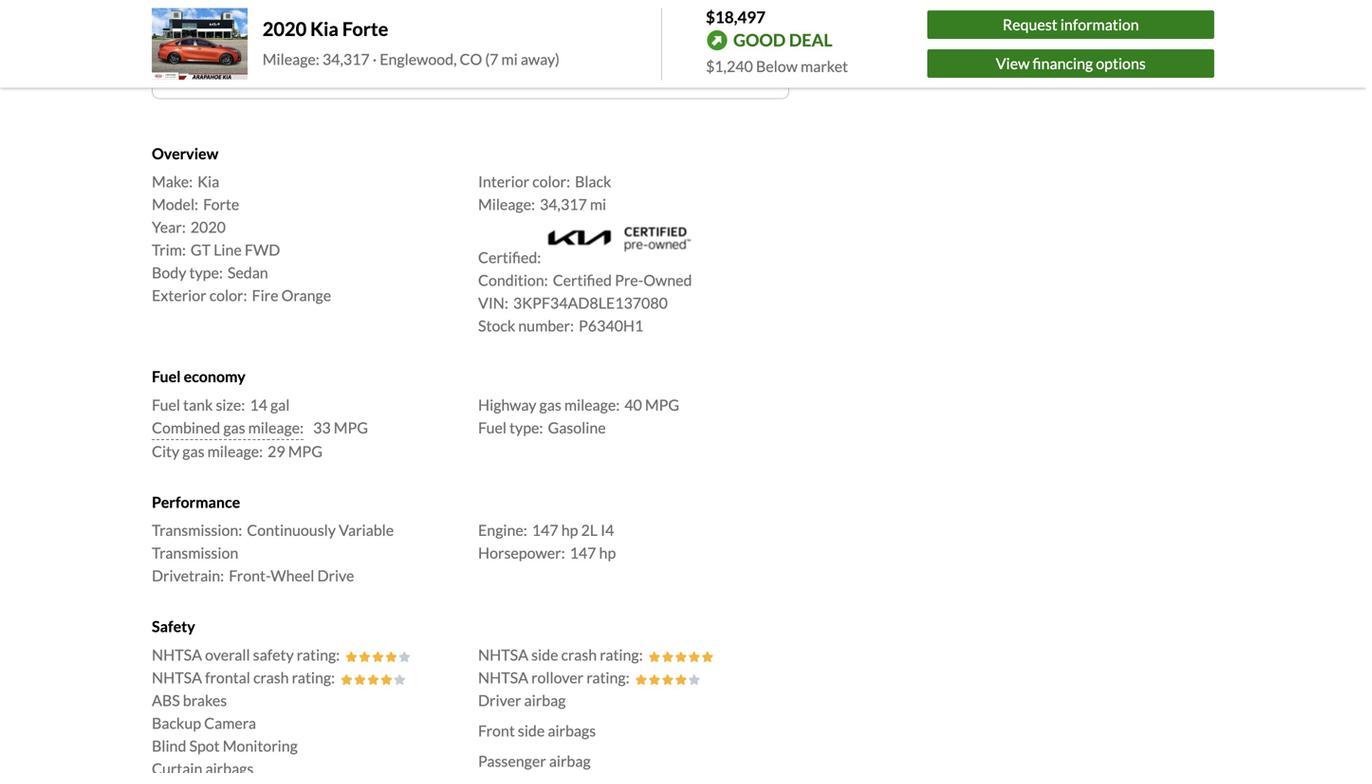 Task type: vqa. For each thing, say whether or not it's contained in the screenshot.
real,
no



Task type: locate. For each thing, give the bounding box(es) containing it.
backup
[[152, 714, 201, 732]]

147 up horsepower:
[[532, 521, 558, 539]]

crash for side
[[561, 645, 597, 664]]

color: down sedan
[[209, 286, 247, 305]]

34,317 left ·
[[322, 50, 370, 68]]

crash up 'rollover'
[[561, 645, 597, 664]]

wheel
[[271, 566, 314, 585]]

rating: up 'nhtsa rollover rating:'
[[600, 645, 643, 664]]

request information button
[[927, 10, 1214, 39]]

type:
[[189, 263, 223, 282], [510, 418, 543, 437]]

interior
[[478, 172, 529, 191]]

mileage: for 2020
[[263, 50, 320, 68]]

1 vertical spatial airbag
[[549, 752, 591, 770]]

0 vertical spatial type:
[[189, 263, 223, 282]]

1 vertical spatial 2020
[[190, 218, 226, 236]]

rating:
[[297, 645, 340, 664], [600, 645, 643, 664], [292, 668, 335, 687], [587, 668, 630, 687]]

type: down gt
[[189, 263, 223, 282]]

economy
[[184, 367, 246, 386]]

0 vertical spatial kia
[[310, 17, 339, 40]]

0 horizontal spatial color:
[[209, 286, 247, 305]]

airbag down 'nhtsa rollover rating:'
[[524, 691, 566, 709]]

away)
[[521, 50, 560, 68]]

fuel
[[152, 367, 181, 386], [152, 396, 180, 414], [478, 418, 507, 437]]

2 horizontal spatial gas
[[539, 396, 561, 414]]

2020 inside make: kia model: forte year: 2020 trim: gt line fwd body type: sedan exterior color: fire orange
[[190, 218, 226, 236]]

1 horizontal spatial kia
[[310, 17, 339, 40]]

147 down 2l
[[570, 544, 596, 562]]

mileage: inside interior color: black mileage: 34,317 mi
[[478, 195, 535, 214]]

airbag down airbags
[[549, 752, 591, 770]]

side for crash
[[531, 645, 558, 664]]

2020 up gt
[[190, 218, 226, 236]]

gas down combined
[[182, 442, 204, 461]]

view financing options
[[396, 45, 546, 64], [996, 54, 1146, 72]]

mpg
[[645, 396, 679, 414], [334, 418, 368, 437], [288, 442, 323, 461]]

0 horizontal spatial mi
[[501, 50, 518, 68]]

0 vertical spatial mileage:
[[564, 396, 620, 414]]

stock
[[478, 317, 515, 335]]

0 horizontal spatial 34,317
[[322, 50, 370, 68]]

financing for view financing options button to the left
[[432, 45, 493, 64]]

gas
[[539, 396, 561, 414], [223, 418, 245, 437], [182, 442, 204, 461]]

view down request
[[996, 54, 1030, 72]]

2 vertical spatial fuel
[[478, 418, 507, 437]]

mpg inside highway gas mileage: 40 mpg fuel type: gasoline
[[645, 396, 679, 414]]

0 vertical spatial 34,317
[[322, 50, 370, 68]]

mileage: left 29
[[207, 442, 263, 461]]

0 vertical spatial mi
[[501, 50, 518, 68]]

fuel inside fuel tank size: 14 gal combined gas mileage: 33 mpg city gas mileage: 29 mpg
[[152, 396, 180, 414]]

forte up ·
[[342, 17, 388, 40]]

fuel left economy
[[152, 367, 181, 386]]

2020 right 2020 kia forte image
[[263, 17, 307, 40]]

mpg right 29
[[288, 442, 323, 461]]

1 vertical spatial forte
[[203, 195, 239, 214]]

mileage: up gasoline
[[564, 396, 620, 414]]

options
[[496, 45, 546, 64], [1096, 54, 1146, 72]]

mileage: down interior
[[478, 195, 535, 214]]

color: left black
[[532, 172, 570, 191]]

0 horizontal spatial view
[[396, 45, 429, 64]]

1 horizontal spatial mi
[[590, 195, 606, 214]]

view financing options button
[[376, 34, 565, 75], [927, 49, 1214, 78]]

color: inside interior color: black mileage: 34,317 mi
[[532, 172, 570, 191]]

2020
[[263, 17, 307, 40], [190, 218, 226, 236]]

1 horizontal spatial 2020
[[263, 17, 307, 40]]

gas up gasoline
[[539, 396, 561, 414]]

hp down i4
[[599, 544, 616, 562]]

mi down black
[[590, 195, 606, 214]]

engine:
[[478, 521, 527, 539]]

0 vertical spatial 147
[[532, 521, 558, 539]]

0 vertical spatial 2020
[[263, 17, 307, 40]]

nhtsa for nhtsa rollover rating:
[[478, 668, 528, 687]]

overview
[[152, 144, 218, 163]]

mileage: down gal
[[248, 418, 304, 437]]

side for airbags
[[518, 721, 545, 740]]

type: inside make: kia model: forte year: 2020 trim: gt line fwd body type: sedan exterior color: fire orange
[[189, 263, 223, 282]]

view right ·
[[396, 45, 429, 64]]

nhtsa for nhtsa overall safety rating:
[[152, 645, 202, 664]]

drivetrain:
[[152, 566, 224, 585]]

rating: for nhtsa side crash rating:
[[600, 645, 643, 664]]

mi
[[501, 50, 518, 68], [590, 195, 606, 214]]

1 horizontal spatial hp
[[599, 544, 616, 562]]

mileage: left ·
[[263, 50, 320, 68]]

0 vertical spatial color:
[[532, 172, 570, 191]]

0 horizontal spatial view financing options button
[[376, 34, 565, 75]]

view financing options for rightmost view financing options button
[[996, 54, 1146, 72]]

0 horizontal spatial options
[[496, 45, 546, 64]]

0 vertical spatial fuel
[[152, 367, 181, 386]]

1 horizontal spatial mileage:
[[478, 195, 535, 214]]

fuel down highway
[[478, 418, 507, 437]]

market
[[801, 57, 848, 75]]

1 vertical spatial hp
[[599, 544, 616, 562]]

view
[[396, 45, 429, 64], [996, 54, 1030, 72]]

brakes
[[183, 691, 227, 709]]

1 horizontal spatial type:
[[510, 418, 543, 437]]

crash down safety
[[253, 668, 289, 687]]

mileage: inside 2020 kia forte mileage: 34,317 · englewood, co (7 mi away)
[[263, 50, 320, 68]]

mileage:
[[263, 50, 320, 68], [478, 195, 535, 214]]

1 horizontal spatial view
[[996, 54, 1030, 72]]

34,317 for kia
[[322, 50, 370, 68]]

type: inside highway gas mileage: 40 mpg fuel type: gasoline
[[510, 418, 543, 437]]

rating: right safety
[[297, 645, 340, 664]]

1 vertical spatial mi
[[590, 195, 606, 214]]

gas down size: at the left bottom of page
[[223, 418, 245, 437]]

make: kia model: forte year: 2020 trim: gt line fwd body type: sedan exterior color: fire orange
[[152, 172, 331, 305]]

p6340h1
[[579, 317, 644, 335]]

1 horizontal spatial options
[[1096, 54, 1146, 72]]

hp
[[561, 521, 578, 539], [599, 544, 616, 562]]

1 vertical spatial fuel
[[152, 396, 180, 414]]

2l
[[581, 521, 598, 539]]

1 horizontal spatial 34,317
[[540, 195, 587, 214]]

1 vertical spatial 147
[[570, 544, 596, 562]]

blind
[[152, 736, 186, 755]]

1 vertical spatial side
[[518, 721, 545, 740]]

2 vertical spatial mileage:
[[207, 442, 263, 461]]

options right co
[[496, 45, 546, 64]]

performance
[[152, 493, 240, 511]]

good deal
[[733, 30, 833, 50]]

1 horizontal spatial forte
[[342, 17, 388, 40]]

0 horizontal spatial 2020
[[190, 218, 226, 236]]

mileage: for interior
[[478, 195, 535, 214]]

information
[[1061, 15, 1139, 34]]

forte
[[342, 17, 388, 40], [203, 195, 239, 214]]

0 vertical spatial hp
[[561, 521, 578, 539]]

continuously
[[247, 521, 336, 539]]

year:
[[152, 218, 186, 236]]

2 vertical spatial gas
[[182, 442, 204, 461]]

fuel up combined
[[152, 396, 180, 414]]

request
[[1003, 15, 1058, 34]]

14
[[250, 396, 267, 414]]

transmission
[[152, 544, 238, 562]]

gas inside highway gas mileage: 40 mpg fuel type: gasoline
[[539, 396, 561, 414]]

1 horizontal spatial financing
[[1033, 54, 1093, 72]]

2020 inside 2020 kia forte mileage: 34,317 · englewood, co (7 mi away)
[[263, 17, 307, 40]]

mi right (7
[[501, 50, 518, 68]]

financing left away)
[[432, 45, 493, 64]]

rating: for nhtsa overall safety rating:
[[297, 645, 340, 664]]

safety
[[253, 645, 294, 664]]

variable
[[339, 521, 394, 539]]

passenger airbag
[[478, 752, 591, 770]]

0 vertical spatial mileage:
[[263, 50, 320, 68]]

mpg right "40"
[[645, 396, 679, 414]]

kia inside 2020 kia forte mileage: 34,317 · englewood, co (7 mi away)
[[310, 17, 339, 40]]

2020 kia forte image
[[152, 8, 247, 80]]

exterior
[[152, 286, 206, 305]]

0 horizontal spatial mileage:
[[263, 50, 320, 68]]

engine: 147 hp 2l i4 horsepower: 147 hp
[[478, 521, 616, 562]]

0 vertical spatial forte
[[342, 17, 388, 40]]

34,317 down black
[[540, 195, 587, 214]]

side
[[531, 645, 558, 664], [518, 721, 545, 740]]

1 vertical spatial crash
[[253, 668, 289, 687]]

2 horizontal spatial mpg
[[645, 396, 679, 414]]

forte up line
[[203, 195, 239, 214]]

passenger
[[478, 752, 546, 770]]

type: down highway
[[510, 418, 543, 437]]

financing down request information button
[[1033, 54, 1093, 72]]

size:
[[216, 396, 245, 414]]

0 horizontal spatial financing
[[432, 45, 493, 64]]

0 vertical spatial gas
[[539, 396, 561, 414]]

0 horizontal spatial hp
[[561, 521, 578, 539]]

crash
[[561, 645, 597, 664], [253, 668, 289, 687]]

1 horizontal spatial crash
[[561, 645, 597, 664]]

1 vertical spatial 34,317
[[540, 195, 587, 214]]

0 vertical spatial crash
[[561, 645, 597, 664]]

model:
[[152, 195, 198, 214]]

1 vertical spatial gas
[[223, 418, 245, 437]]

abs brakes backup camera blind spot monitoring
[[152, 691, 298, 755]]

side up 'nhtsa rollover rating:'
[[531, 645, 558, 664]]

1 vertical spatial mileage:
[[248, 418, 304, 437]]

0 vertical spatial airbag
[[524, 691, 566, 709]]

rating: down safety
[[292, 668, 335, 687]]

1 horizontal spatial gas
[[223, 418, 245, 437]]

0 vertical spatial mpg
[[645, 396, 679, 414]]

0 horizontal spatial forte
[[203, 195, 239, 214]]

driver airbag
[[478, 691, 566, 709]]

0 vertical spatial side
[[531, 645, 558, 664]]

mileage:
[[564, 396, 620, 414], [248, 418, 304, 437], [207, 442, 263, 461]]

1 horizontal spatial color:
[[532, 172, 570, 191]]

options down the information
[[1096, 54, 1146, 72]]

color: inside make: kia model: forte year: 2020 trim: gt line fwd body type: sedan exterior color: fire orange
[[209, 286, 247, 305]]

34,317 inside interior color: black mileage: 34,317 mi
[[540, 195, 587, 214]]

mpg right 33
[[334, 418, 368, 437]]

0 horizontal spatial mpg
[[288, 442, 323, 461]]

good
[[733, 30, 786, 50]]

0 horizontal spatial view financing options
[[396, 45, 546, 64]]

hp left 2l
[[561, 521, 578, 539]]

airbag
[[524, 691, 566, 709], [549, 752, 591, 770]]

1 horizontal spatial mpg
[[334, 418, 368, 437]]

1 vertical spatial type:
[[510, 418, 543, 437]]

1 horizontal spatial view financing options
[[996, 54, 1146, 72]]

0 horizontal spatial crash
[[253, 668, 289, 687]]

mi inside interior color: black mileage: 34,317 mi
[[590, 195, 606, 214]]

0 horizontal spatial kia
[[197, 172, 219, 191]]

1 vertical spatial color:
[[209, 286, 247, 305]]

1 vertical spatial mileage:
[[478, 195, 535, 214]]

1 vertical spatial kia
[[197, 172, 219, 191]]

side up 'passenger airbag'
[[518, 721, 545, 740]]

financing
[[432, 45, 493, 64], [1033, 54, 1093, 72]]

1 vertical spatial mpg
[[334, 418, 368, 437]]

34,317 inside 2020 kia forte mileage: 34,317 · englewood, co (7 mi away)
[[322, 50, 370, 68]]

kia
[[310, 17, 339, 40], [197, 172, 219, 191]]

kia inside make: kia model: forte year: 2020 trim: gt line fwd body type: sedan exterior color: fire orange
[[197, 172, 219, 191]]

view for view financing options button to the left
[[396, 45, 429, 64]]

0 horizontal spatial type:
[[189, 263, 223, 282]]



Task type: describe. For each thing, give the bounding box(es) containing it.
$1,240
[[706, 57, 753, 75]]

view financing options for view financing options button to the left
[[396, 45, 546, 64]]

co
[[460, 50, 482, 68]]

3kpf34ad8le137080
[[513, 294, 668, 312]]

make:
[[152, 172, 193, 191]]

driver
[[478, 691, 521, 709]]

nhtsa frontal crash rating:
[[152, 668, 335, 687]]

combined
[[152, 418, 220, 437]]

drivetrain: front-wheel drive
[[152, 566, 354, 585]]

(7
[[485, 50, 499, 68]]

·
[[373, 50, 377, 68]]

englewood,
[[380, 50, 457, 68]]

certified
[[553, 271, 612, 290]]

options for rightmost view financing options button
[[1096, 54, 1146, 72]]

certified:
[[478, 248, 541, 267]]

fuel tank size: 14 gal combined gas mileage: 33 mpg city gas mileage: 29 mpg
[[152, 396, 368, 461]]

nhtsa overall safety rating:
[[152, 645, 340, 664]]

pre-
[[615, 271, 643, 290]]

overall
[[205, 645, 250, 664]]

kia for forte
[[310, 17, 339, 40]]

front side airbags
[[478, 721, 596, 740]]

sedan
[[228, 263, 268, 282]]

fuel for fuel economy
[[152, 367, 181, 386]]

owned
[[643, 271, 692, 290]]

vin:
[[478, 294, 508, 312]]

0 horizontal spatial gas
[[182, 442, 204, 461]]

i4
[[601, 521, 614, 539]]

line
[[214, 241, 242, 259]]

trim:
[[152, 241, 186, 259]]

interior color: black mileage: 34,317 mi
[[478, 172, 611, 214]]

abs
[[152, 691, 180, 709]]

mi inside 2020 kia forte mileage: 34,317 · englewood, co (7 mi away)
[[501, 50, 518, 68]]

forte inside 2020 kia forte mileage: 34,317 · englewood, co (7 mi away)
[[342, 17, 388, 40]]

black
[[575, 172, 611, 191]]

nhtsa rollover rating:
[[478, 668, 630, 687]]

crash for frontal
[[253, 668, 289, 687]]

airbag for driver airbag
[[524, 691, 566, 709]]

nhtsa side crash rating:
[[478, 645, 643, 664]]

34,317 for color:
[[540, 195, 587, 214]]

transmission:
[[152, 521, 242, 539]]

horsepower:
[[478, 544, 565, 562]]

frontal
[[205, 668, 250, 687]]

request information
[[1003, 15, 1139, 34]]

airbags
[[548, 721, 596, 740]]

tank
[[183, 396, 213, 414]]

29
[[268, 442, 285, 461]]

body
[[152, 263, 186, 282]]

front
[[478, 721, 515, 740]]

safety
[[152, 617, 195, 636]]

1 horizontal spatial 147
[[570, 544, 596, 562]]

continuously variable transmission
[[152, 521, 394, 562]]

front-
[[229, 566, 271, 585]]

nhtsa for nhtsa frontal crash rating:
[[152, 668, 202, 687]]

airbag for passenger airbag
[[549, 752, 591, 770]]

$18,497
[[706, 7, 766, 27]]

financing for rightmost view financing options button
[[1033, 54, 1093, 72]]

camera
[[204, 714, 256, 732]]

city
[[152, 442, 180, 461]]

monitoring
[[223, 736, 298, 755]]

40
[[625, 396, 642, 414]]

fuel inside highway gas mileage: 40 mpg fuel type: gasoline
[[478, 418, 507, 437]]

condition:
[[478, 271, 548, 290]]

number:
[[518, 317, 574, 335]]

rating: for nhtsa frontal crash rating:
[[292, 668, 335, 687]]

fuel for fuel tank size: 14 gal combined gas mileage: 33 mpg city gas mileage: 29 mpg
[[152, 396, 180, 414]]

condition: certified pre-owned vin: 3kpf34ad8le137080 stock number: p6340h1
[[478, 271, 692, 335]]

deal
[[789, 30, 833, 50]]

fire
[[252, 286, 278, 305]]

33
[[313, 418, 331, 437]]

orange
[[281, 286, 331, 305]]

drive
[[317, 566, 354, 585]]

fuel economy
[[152, 367, 246, 386]]

mileage: inside highway gas mileage: 40 mpg fuel type: gasoline
[[564, 396, 620, 414]]

below
[[756, 57, 798, 75]]

options for view financing options button to the left
[[496, 45, 546, 64]]

view for rightmost view financing options button
[[996, 54, 1030, 72]]

1 horizontal spatial view financing options button
[[927, 49, 1214, 78]]

fwd
[[245, 241, 280, 259]]

rating: right 'rollover'
[[587, 668, 630, 687]]

2 vertical spatial mpg
[[288, 442, 323, 461]]

nhtsa for nhtsa side crash rating:
[[478, 645, 528, 664]]

gt
[[191, 241, 211, 259]]

gal
[[270, 396, 290, 414]]

kia for model:
[[197, 172, 219, 191]]

2020 kia forte mileage: 34,317 · englewood, co (7 mi away)
[[263, 17, 560, 68]]

rollover
[[531, 668, 584, 687]]

manufacturer certified pre-owned image
[[546, 216, 693, 263]]

$1,240 below market
[[706, 57, 848, 75]]

highway
[[478, 396, 536, 414]]

highway gas mileage: 40 mpg fuel type: gasoline
[[478, 396, 679, 437]]

spot
[[189, 736, 220, 755]]

gasoline
[[548, 418, 606, 437]]

forte inside make: kia model: forte year: 2020 trim: gt line fwd body type: sedan exterior color: fire orange
[[203, 195, 239, 214]]

0 horizontal spatial 147
[[532, 521, 558, 539]]



